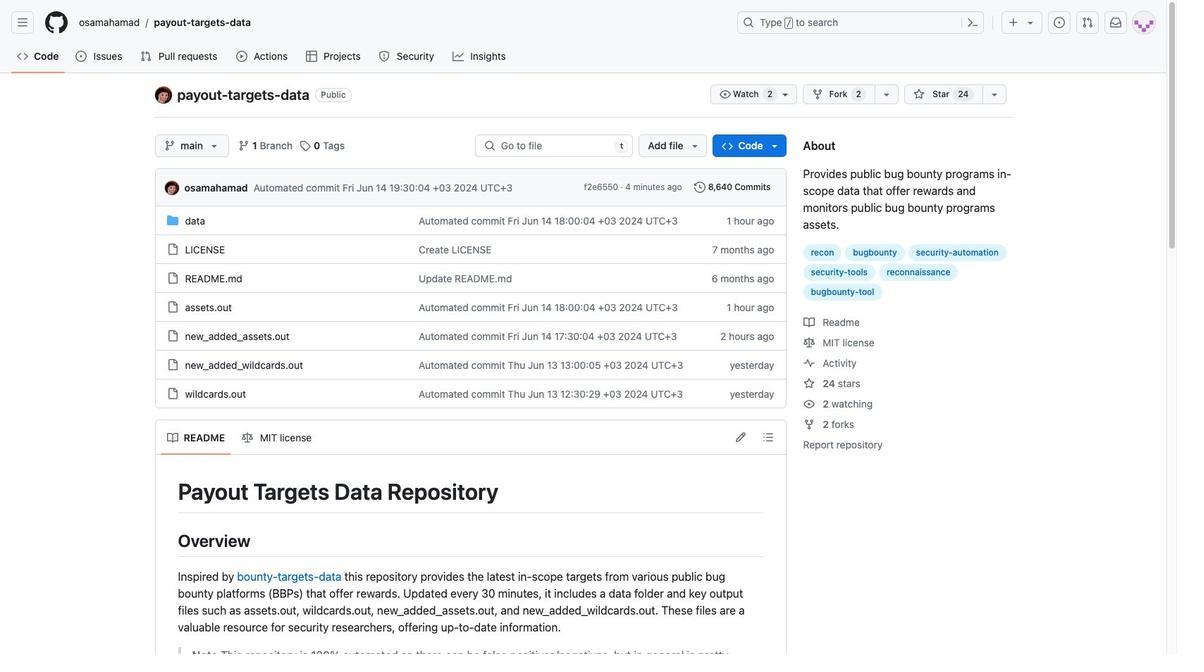 Task type: locate. For each thing, give the bounding box(es) containing it.
git branch image left 'tag' icon
[[238, 140, 250, 152]]

repo forked image
[[812, 89, 824, 100], [803, 419, 815, 431]]

owner avatar image
[[155, 87, 172, 104]]

0 horizontal spatial git branch image
[[164, 140, 175, 152]]

star image down pulse image
[[803, 379, 815, 390]]

0 horizontal spatial issue opened image
[[76, 51, 87, 62]]

triangle down image
[[1025, 17, 1036, 28]]

1 horizontal spatial eye image
[[803, 399, 815, 410]]

play image
[[236, 51, 247, 62]]

0 vertical spatial repo forked image
[[812, 89, 824, 100]]

banner
[[0, 0, 1167, 73]]

star image
[[913, 89, 925, 100], [803, 379, 815, 390]]

graph image
[[452, 51, 464, 62]]

law image
[[242, 432, 253, 444]]

1 vertical spatial git pull request image
[[140, 51, 151, 62]]

1 horizontal spatial issue opened image
[[1054, 17, 1065, 28]]

git branch image up osamahamad image
[[164, 140, 175, 152]]

1 git branch image from the left
[[164, 140, 175, 152]]

0 vertical spatial issue opened image
[[1054, 17, 1065, 28]]

Go to file text field
[[501, 135, 610, 156]]

star image right see your forks of this repository image
[[913, 89, 925, 100]]

0 horizontal spatial book image
[[167, 432, 178, 444]]

0 vertical spatial git pull request image
[[1082, 17, 1093, 28]]

0 vertical spatial star image
[[913, 89, 925, 100]]

git pull request image
[[1082, 17, 1093, 28], [140, 51, 151, 62]]

1 horizontal spatial git branch image
[[238, 140, 250, 152]]

0 vertical spatial eye image
[[720, 89, 731, 100]]

1 horizontal spatial git pull request image
[[1082, 17, 1093, 28]]

eye image
[[720, 89, 731, 100], [803, 399, 815, 410]]

0 vertical spatial list
[[73, 11, 729, 34]]

issue opened image right the code icon
[[76, 51, 87, 62]]

0 horizontal spatial eye image
[[720, 89, 731, 100]]

1 horizontal spatial star image
[[913, 89, 925, 100]]

issue opened image
[[1054, 17, 1065, 28], [76, 51, 87, 62]]

repo forked image down pulse image
[[803, 419, 815, 431]]

git branch image
[[164, 140, 175, 152], [238, 140, 250, 152]]

osamahamad image
[[165, 181, 179, 195]]

directory image
[[167, 215, 178, 226]]

book image
[[803, 317, 815, 328], [167, 432, 178, 444]]

1 vertical spatial book image
[[167, 432, 178, 444]]

0 vertical spatial book image
[[803, 317, 815, 328]]

0 horizontal spatial git pull request image
[[140, 51, 151, 62]]

homepage image
[[45, 11, 68, 34]]

issue opened image right "triangle down" image on the top
[[1054, 17, 1065, 28]]

history image
[[694, 182, 705, 193]]

1 vertical spatial issue opened image
[[76, 51, 87, 62]]

repo forked image left see your forks of this repository image
[[812, 89, 824, 100]]

git pull request image for issue opened image to the top
[[1082, 17, 1093, 28]]

1 vertical spatial star image
[[803, 379, 815, 390]]

tag image
[[300, 140, 311, 152]]

list
[[73, 11, 729, 34], [161, 427, 319, 449]]



Task type: describe. For each thing, give the bounding box(es) containing it.
outline image
[[762, 432, 774, 443]]

24 users starred this repository element
[[953, 87, 974, 102]]

add this repository to a list image
[[989, 89, 1000, 100]]

search image
[[484, 140, 495, 152]]

2 git branch image from the left
[[238, 140, 250, 152]]

1 horizontal spatial book image
[[803, 317, 815, 328]]

law image
[[803, 338, 815, 349]]

permalink: overview image
[[161, 535, 172, 546]]

code image
[[17, 51, 28, 62]]

1 vertical spatial list
[[161, 427, 319, 449]]

see your forks of this repository image
[[881, 89, 892, 100]]

table image
[[306, 51, 317, 62]]

inbox image
[[1110, 17, 1122, 28]]

edit file image
[[735, 432, 746, 443]]

shield image
[[379, 51, 390, 62]]

pulse image
[[803, 358, 815, 369]]

git pull request image for the leftmost issue opened image
[[140, 51, 151, 62]]

1 vertical spatial eye image
[[803, 399, 815, 410]]

0 horizontal spatial star image
[[803, 379, 815, 390]]

1 vertical spatial repo forked image
[[803, 419, 815, 431]]

command palette image
[[967, 17, 978, 28]]



Task type: vqa. For each thing, say whether or not it's contained in the screenshot.
pull inside the optionally use select_related to pull related fields for old #415             opened on Aug 14, 2022 by dgravitate • Draft
no



